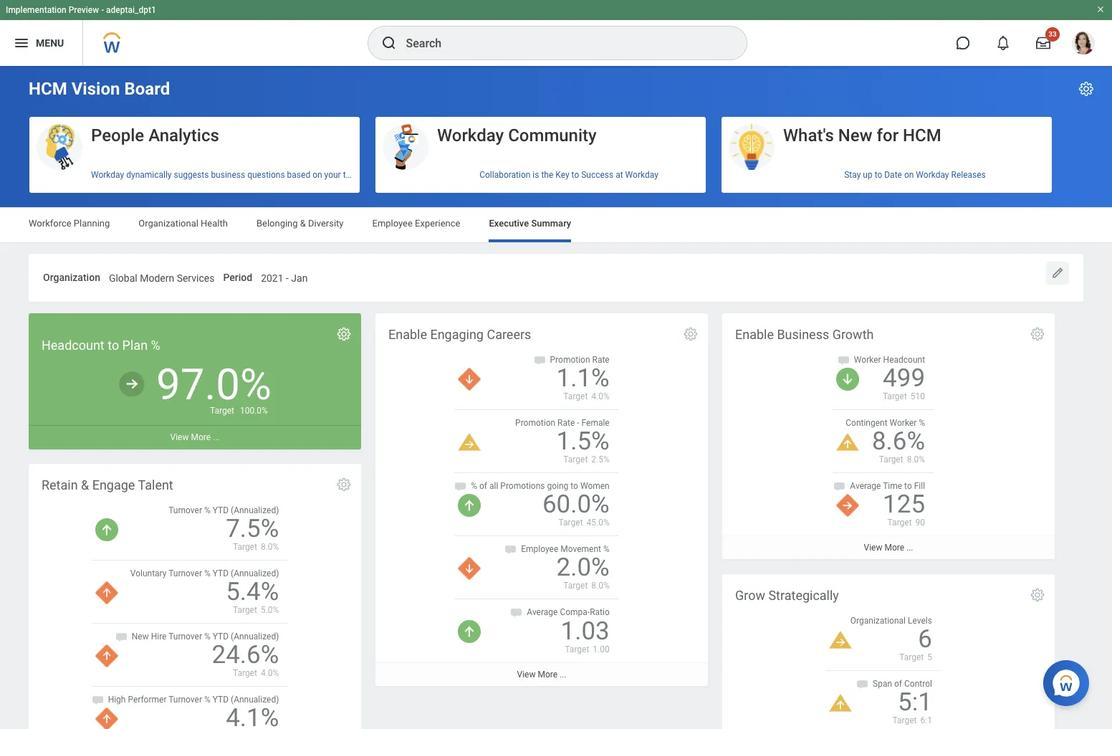 Task type: locate. For each thing, give the bounding box(es) containing it.
target up promotion rate - female
[[564, 391, 588, 401]]

target inside 5.4% target 5.0%
[[233, 605, 257, 615]]

of right "span"
[[895, 679, 903, 689]]

vision
[[71, 79, 120, 99]]

1 vertical spatial -
[[286, 272, 289, 284]]

0 horizontal spatial view more ...
[[170, 433, 220, 443]]

employee left movement
[[521, 544, 559, 554]]

target inside 24.6% target 4.0%
[[233, 668, 257, 678]]

90
[[916, 518, 926, 528]]

more inside enable engaging careers element
[[538, 669, 558, 679]]

target inside 6 target 5
[[900, 652, 924, 662]]

1 vertical spatial down bad image
[[458, 557, 481, 580]]

1 on from the left
[[313, 170, 322, 180]]

down bad image for 1.1%
[[458, 368, 481, 391]]

down bad image
[[458, 368, 481, 391], [458, 557, 481, 580]]

releases
[[952, 170, 986, 180]]

levels
[[908, 616, 933, 626]]

turnover
[[169, 505, 202, 515], [169, 569, 202, 579], [169, 632, 202, 642], [169, 695, 202, 705]]

- inside enable engaging careers element
[[577, 418, 580, 428]]

0 vertical spatial -
[[101, 5, 104, 15]]

2 vertical spatial ...
[[560, 669, 567, 679]]

1 up bad image from the top
[[95, 581, 118, 604]]

1 ytd from the top
[[213, 505, 229, 515]]

0 horizontal spatial headcount
[[42, 337, 104, 353]]

1 horizontal spatial 8.0%
[[592, 581, 610, 591]]

1 horizontal spatial 4.0%
[[592, 391, 610, 401]]

0 vertical spatial ...
[[213, 433, 220, 443]]

more down average compa-ratio
[[538, 669, 558, 679]]

ytd
[[213, 505, 229, 515], [213, 569, 229, 579], [213, 632, 229, 642], [213, 695, 229, 705]]

4.0% up the female
[[592, 391, 610, 401]]

3 ytd from the top
[[213, 632, 229, 642]]

1 horizontal spatial new
[[839, 125, 873, 146]]

turnover right hire
[[169, 632, 202, 642]]

on left your
[[313, 170, 322, 180]]

fill
[[915, 481, 926, 491]]

0 vertical spatial hcm
[[29, 79, 67, 99]]

ytd down 24.6% target 4.0%
[[213, 695, 229, 705]]

collaboration is the key to success at workday link
[[376, 164, 706, 185]]

neutral warning image
[[830, 632, 853, 649]]

1 vertical spatial 8.0%
[[261, 542, 279, 552]]

target inside 97.0% target 100.0%
[[210, 406, 234, 416]]

0 horizontal spatial enable
[[389, 327, 427, 342]]

- for implementation
[[101, 5, 104, 15]]

rate left the female
[[558, 418, 575, 428]]

search image
[[380, 34, 398, 52]]

average up neutral bad icon
[[851, 481, 881, 491]]

jan
[[291, 272, 308, 284]]

new left for
[[839, 125, 873, 146]]

up good image down neutral warning icon
[[458, 494, 481, 517]]

1 vertical spatial more
[[885, 543, 905, 553]]

3 (annualized) from the top
[[231, 632, 279, 642]]

2 horizontal spatial view
[[864, 543, 883, 553]]

2 (annualized) from the top
[[231, 569, 279, 579]]

new
[[839, 125, 873, 146], [132, 632, 149, 642]]

0 vertical spatial 8.0%
[[907, 455, 926, 465]]

target
[[564, 391, 588, 401], [883, 391, 908, 401], [210, 406, 234, 416], [564, 455, 588, 465], [879, 455, 904, 465], [559, 518, 583, 528], [888, 518, 912, 528], [233, 542, 257, 552], [564, 581, 588, 591], [233, 605, 257, 615], [565, 644, 590, 654], [900, 652, 924, 662], [233, 668, 257, 678], [893, 716, 917, 726]]

% right performer
[[204, 695, 211, 705]]

0 vertical spatial 4.0%
[[592, 391, 610, 401]]

target up compa- on the bottom of page
[[564, 581, 588, 591]]

hcm right for
[[903, 125, 942, 146]]

new hire turnover % ytd (annualized)
[[132, 632, 279, 642]]

dynamically
[[126, 170, 172, 180]]

new left hire
[[132, 632, 149, 642]]

view more ... down 1.03 target 1.00
[[517, 669, 567, 679]]

of left 'all' in the bottom of the page
[[480, 481, 488, 491]]

rate for promotion rate - female
[[558, 418, 575, 428]]

0 horizontal spatial 4.0%
[[261, 668, 279, 678]]

target inside 2.0% target 8.0%
[[564, 581, 588, 591]]

promotion
[[550, 355, 590, 365], [516, 418, 556, 428]]

24.6%
[[212, 640, 279, 670]]

target inside 1.5% target 2.5%
[[564, 455, 588, 465]]

target for 24.6%
[[233, 668, 257, 678]]

1 horizontal spatial organizational
[[851, 616, 906, 626]]

target inside the 1.1% target 4.0%
[[564, 391, 588, 401]]

target left 1.00
[[565, 644, 590, 654]]

employee left experience
[[372, 218, 413, 229]]

0 vertical spatial average
[[851, 481, 881, 491]]

target left 6:1
[[893, 716, 917, 726]]

hcm down menu at left top
[[29, 79, 67, 99]]

0 horizontal spatial organizational
[[139, 218, 199, 229]]

4.0% inside 24.6% target 4.0%
[[261, 668, 279, 678]]

8.0% up fill
[[907, 455, 926, 465]]

2 horizontal spatial more
[[885, 543, 905, 553]]

510
[[911, 391, 926, 401]]

3 turnover from the top
[[169, 632, 202, 642]]

health
[[201, 218, 228, 229]]

target down new hire turnover % ytd (annualized)
[[233, 668, 257, 678]]

2 up bad image from the top
[[95, 645, 118, 668]]

organizational for organizational levels
[[851, 616, 906, 626]]

target left 100.0%
[[210, 406, 234, 416]]

organizational for organizational health
[[139, 218, 199, 229]]

1 enable from the left
[[389, 327, 427, 342]]

key
[[556, 170, 570, 180]]

turnover inside button
[[169, 695, 202, 705]]

global modern services
[[109, 272, 215, 284]]

3 up bad image from the top
[[95, 708, 118, 729]]

employee experience
[[372, 218, 461, 229]]

going
[[547, 481, 569, 491]]

& inside tab list
[[300, 218, 306, 229]]

Search Workday  search field
[[406, 27, 717, 59]]

% left 'all' in the bottom of the page
[[471, 481, 478, 491]]

8.0% up 5.4% on the left
[[261, 542, 279, 552]]

rate for promotion rate
[[593, 355, 610, 365]]

1 horizontal spatial ...
[[560, 669, 567, 679]]

6 target 5
[[900, 624, 933, 662]]

2 ytd from the top
[[213, 569, 229, 579]]

organizational health
[[139, 218, 228, 229]]

0 horizontal spatial -
[[101, 5, 104, 15]]

down bad image up up good image
[[458, 557, 481, 580]]

0 vertical spatial organizational
[[139, 218, 199, 229]]

on
[[313, 170, 322, 180], [905, 170, 914, 180]]

configure retain & engage talent image
[[336, 477, 352, 492]]

1 (annualized) from the top
[[231, 505, 279, 515]]

2 horizontal spatial ...
[[907, 543, 914, 553]]

suggests
[[174, 170, 209, 180]]

community
[[508, 125, 597, 146]]

view more ... link down 97.0% target 100.0%
[[29, 425, 361, 449]]

60.0% target 45.0%
[[543, 490, 610, 528]]

target left 5
[[900, 652, 924, 662]]

organizational inside grow strategically element
[[851, 616, 906, 626]]

1 vertical spatial up bad image
[[95, 645, 118, 668]]

60.0%
[[543, 490, 610, 519]]

at
[[616, 170, 624, 180]]

1 horizontal spatial worker
[[890, 418, 917, 428]]

8.0%
[[907, 455, 926, 465], [261, 542, 279, 552], [592, 581, 610, 591]]

of inside grow strategically element
[[895, 679, 903, 689]]

0 vertical spatial rate
[[593, 355, 610, 365]]

promotion rate - female
[[516, 418, 610, 428]]

1 vertical spatial view more ...
[[864, 543, 914, 553]]

workday inside button
[[437, 125, 504, 146]]

target up time
[[879, 455, 904, 465]]

0 horizontal spatial of
[[480, 481, 488, 491]]

2 vertical spatial -
[[577, 418, 580, 428]]

% down 510
[[919, 418, 926, 428]]

up bad image
[[95, 581, 118, 604], [95, 645, 118, 668], [95, 708, 118, 729]]

target for 5.4%
[[233, 605, 257, 615]]

organizational inside tab list
[[139, 218, 199, 229]]

workday down people
[[91, 170, 124, 180]]

down bad image down enable engaging careers
[[458, 368, 481, 391]]

0 vertical spatial down bad image
[[458, 368, 481, 391]]

1 vertical spatial organizational
[[851, 616, 906, 626]]

2 vertical spatial up bad image
[[95, 708, 118, 729]]

4 turnover from the top
[[169, 695, 202, 705]]

4 ytd from the top
[[213, 695, 229, 705]]

people
[[91, 125, 144, 146]]

up bad image inside high performer turnover % ytd (annualized) button
[[95, 708, 118, 729]]

1 horizontal spatial more
[[538, 669, 558, 679]]

0 horizontal spatial up good image
[[95, 518, 118, 541]]

up warning image down neutral warning image at the right of the page
[[830, 695, 853, 712]]

to right key
[[572, 170, 579, 180]]

tab list
[[14, 208, 1098, 242]]

0 vertical spatial more
[[191, 433, 211, 443]]

belonging & diversity
[[257, 218, 344, 229]]

view for 1.5%
[[517, 669, 536, 679]]

4.0% inside the 1.1% target 4.0%
[[592, 391, 610, 401]]

2 horizontal spatial 8.0%
[[907, 455, 926, 465]]

& left diversity
[[300, 218, 306, 229]]

0 horizontal spatial worker
[[855, 355, 882, 365]]

1 horizontal spatial rate
[[593, 355, 610, 365]]

turnover right voluntary
[[169, 569, 202, 579]]

0 vertical spatial &
[[300, 218, 306, 229]]

1 vertical spatial view
[[864, 543, 883, 553]]

stay up to date on workday releases link
[[722, 164, 1053, 185]]

% right movement
[[604, 544, 610, 554]]

0 vertical spatial up bad image
[[95, 581, 118, 604]]

employee inside tab list
[[372, 218, 413, 229]]

view more ... link for 8.6%
[[723, 536, 1055, 559]]

2 vertical spatial view more ... link
[[376, 662, 708, 686]]

4 (annualized) from the top
[[231, 695, 279, 705]]

promotion up promotion rate - female
[[550, 355, 590, 365]]

turnover right performer
[[169, 695, 202, 705]]

target for 8.6%
[[879, 455, 904, 465]]

average inside enable engaging careers element
[[527, 608, 558, 618]]

1 vertical spatial rate
[[558, 418, 575, 428]]

1 vertical spatial of
[[895, 679, 903, 689]]

- right preview
[[101, 5, 104, 15]]

ytd down the 7.5% target 8.0%
[[213, 569, 229, 579]]

1.03
[[561, 616, 610, 646]]

growth
[[833, 327, 874, 342]]

target inside 8.6% target 8.0%
[[879, 455, 904, 465]]

organizational left the health
[[139, 218, 199, 229]]

view more ... link down 1.03 target 1.00
[[376, 662, 708, 686]]

1 vertical spatial view more ... link
[[723, 536, 1055, 559]]

to left fill
[[905, 481, 913, 491]]

view inside enable business growth element
[[864, 543, 883, 553]]

0 vertical spatial view
[[170, 433, 189, 443]]

2 vertical spatial more
[[538, 669, 558, 679]]

new inside retain & engage talent element
[[132, 632, 149, 642]]

tab list containing workforce planning
[[14, 208, 1098, 242]]

contingent worker %
[[846, 418, 926, 428]]

to inside collaboration is the key to success at workday link
[[572, 170, 579, 180]]

target left 90
[[888, 518, 912, 528]]

1 horizontal spatial view more ... link
[[376, 662, 708, 686]]

7.5%
[[226, 514, 279, 543]]

profile logan mcneil image
[[1073, 32, 1096, 57]]

to right "going"
[[571, 481, 579, 491]]

executive
[[489, 218, 529, 229]]

1 horizontal spatial headcount
[[884, 355, 926, 365]]

8.0% inside 8.6% target 8.0%
[[907, 455, 926, 465]]

view more ... link for 1.5%
[[376, 662, 708, 686]]

more down 125 target 90
[[885, 543, 905, 553]]

based
[[287, 170, 311, 180]]

view inside enable engaging careers element
[[517, 669, 536, 679]]

target left 2.5% at the right
[[564, 455, 588, 465]]

... down 1.03 target 1.00
[[560, 669, 567, 679]]

success
[[582, 170, 614, 180]]

... down 125 target 90
[[907, 543, 914, 553]]

%
[[151, 337, 160, 353], [919, 418, 926, 428], [471, 481, 478, 491], [204, 505, 211, 515], [604, 544, 610, 554], [204, 569, 211, 579], [204, 632, 211, 642], [204, 695, 211, 705]]

1 vertical spatial hcm
[[903, 125, 942, 146]]

voluntary turnover % ytd (annualized)
[[130, 569, 279, 579]]

499
[[883, 363, 926, 393]]

1 vertical spatial employee
[[521, 544, 559, 554]]

target for 1.1%
[[564, 391, 588, 401]]

1 down bad image from the top
[[458, 368, 481, 391]]

... inside enable business growth element
[[907, 543, 914, 553]]

1 horizontal spatial average
[[851, 481, 881, 491]]

1 vertical spatial 4.0%
[[261, 668, 279, 678]]

- inside menu banner
[[101, 5, 104, 15]]

enable business growth
[[736, 327, 874, 342]]

0 vertical spatial of
[[480, 481, 488, 491]]

target inside the 7.5% target 8.0%
[[233, 542, 257, 552]]

1 horizontal spatial view more ...
[[517, 669, 567, 679]]

0 vertical spatial view more ... link
[[29, 425, 361, 449]]

target left "5.0%"
[[233, 605, 257, 615]]

average
[[851, 481, 881, 491], [527, 608, 558, 618]]

2 vertical spatial view more ...
[[517, 669, 567, 679]]

0 horizontal spatial 8.0%
[[261, 542, 279, 552]]

organizational left levels
[[851, 616, 906, 626]]

8.0% inside 2.0% target 8.0%
[[592, 581, 610, 591]]

1.1%
[[557, 363, 610, 393]]

2 vertical spatial 8.0%
[[592, 581, 610, 591]]

target inside 1.03 target 1.00
[[565, 644, 590, 654]]

worker up down good image
[[855, 355, 882, 365]]

0 horizontal spatial view
[[170, 433, 189, 443]]

0 horizontal spatial ...
[[213, 433, 220, 443]]

headcount up 510
[[884, 355, 926, 365]]

- left the female
[[577, 418, 580, 428]]

- inside text field
[[286, 272, 289, 284]]

0 vertical spatial promotion
[[550, 355, 590, 365]]

1 horizontal spatial view
[[517, 669, 536, 679]]

up good image
[[458, 620, 481, 643]]

up warning image
[[837, 434, 860, 451], [830, 695, 853, 712]]

target inside 60.0% target 45.0%
[[559, 518, 583, 528]]

target left 510
[[883, 391, 908, 401]]

diversity
[[308, 218, 344, 229]]

1 horizontal spatial on
[[905, 170, 914, 180]]

1 horizontal spatial employee
[[521, 544, 559, 554]]

0 vertical spatial worker
[[855, 355, 882, 365]]

1 horizontal spatial &
[[300, 218, 306, 229]]

view more ... link
[[29, 425, 361, 449], [723, 536, 1055, 559], [376, 662, 708, 686]]

1 vertical spatial promotion
[[516, 418, 556, 428]]

worker
[[855, 355, 882, 365], [890, 418, 917, 428]]

100.0%
[[240, 406, 268, 416]]

- left jan
[[286, 272, 289, 284]]

0 horizontal spatial rate
[[558, 418, 575, 428]]

125 target 90
[[883, 490, 926, 528]]

ytd up voluntary turnover % ytd (annualized)
[[213, 505, 229, 515]]

enable
[[389, 327, 427, 342], [736, 327, 774, 342]]

analytics
[[149, 125, 219, 146]]

1 horizontal spatial hcm
[[903, 125, 942, 146]]

organizational
[[139, 218, 199, 229], [851, 616, 906, 626]]

view more ... down 97.0% target 100.0%
[[170, 433, 220, 443]]

configure enable engaging careers image
[[683, 326, 699, 342]]

headcount left plan
[[42, 337, 104, 353]]

more down 97.0% target 100.0%
[[191, 433, 211, 443]]

0 vertical spatial new
[[839, 125, 873, 146]]

... down 97.0% target 100.0%
[[213, 433, 220, 443]]

enable left business
[[736, 327, 774, 342]]

the
[[542, 170, 554, 180]]

promotion left 1.5%
[[516, 418, 556, 428]]

target for 6
[[900, 652, 924, 662]]

view more ... inside enable engaging careers element
[[517, 669, 567, 679]]

to inside enable business growth element
[[905, 481, 913, 491]]

& for retain
[[81, 477, 89, 492]]

target inside 5:1 target 6:1
[[893, 716, 917, 726]]

2 horizontal spatial view more ...
[[864, 543, 914, 553]]

4.0% for 1.1%
[[592, 391, 610, 401]]

promotion rate
[[550, 355, 610, 365]]

2 vertical spatial view
[[517, 669, 536, 679]]

view more ... link down 90
[[723, 536, 1055, 559]]

up good image down retain & engage talent
[[95, 518, 118, 541]]

target inside 125 target 90
[[888, 518, 912, 528]]

grow strategically element
[[723, 574, 1055, 729]]

compa-
[[560, 608, 590, 618]]

strategically
[[769, 588, 839, 603]]

target inside 499 target 510
[[883, 391, 908, 401]]

worker down 510
[[890, 418, 917, 428]]

up warning image down contingent
[[837, 434, 860, 451]]

target down turnover % ytd (annualized)
[[233, 542, 257, 552]]

% inside button
[[204, 695, 211, 705]]

0 vertical spatial headcount
[[42, 337, 104, 353]]

0 horizontal spatial &
[[81, 477, 89, 492]]

1 vertical spatial average
[[527, 608, 558, 618]]

97.0% main content
[[0, 66, 1113, 729]]

- for promotion
[[577, 418, 580, 428]]

turnover down talent
[[169, 505, 202, 515]]

1 vertical spatial &
[[81, 477, 89, 492]]

2 horizontal spatial -
[[577, 418, 580, 428]]

0 vertical spatial up good image
[[458, 494, 481, 517]]

1 vertical spatial headcount
[[884, 355, 926, 365]]

target up employee movement %
[[559, 518, 583, 528]]

enable left engaging
[[389, 327, 427, 342]]

... inside enable engaging careers element
[[560, 669, 567, 679]]

6
[[919, 624, 933, 654]]

to right up
[[875, 170, 883, 180]]

ytd down 5.4% target 5.0%
[[213, 632, 229, 642]]

1.1% target 4.0%
[[557, 363, 610, 401]]

modern
[[140, 272, 174, 284]]

new inside button
[[839, 125, 873, 146]]

(annualized) inside button
[[231, 695, 279, 705]]

engage
[[92, 477, 135, 492]]

2 enable from the left
[[736, 327, 774, 342]]

8.0% inside the 7.5% target 8.0%
[[261, 542, 279, 552]]

rate up the female
[[593, 355, 610, 365]]

5:1
[[898, 688, 933, 717]]

0 horizontal spatial average
[[527, 608, 558, 618]]

0 vertical spatial view more ...
[[170, 433, 220, 443]]

5
[[928, 652, 933, 662]]

& right retain
[[81, 477, 89, 492]]

5.0%
[[261, 605, 279, 615]]

(annualized)
[[231, 505, 279, 515], [231, 569, 279, 579], [231, 632, 279, 642], [231, 695, 279, 705]]

2.0% target 8.0%
[[557, 553, 610, 591]]

2 horizontal spatial view more ... link
[[723, 536, 1055, 559]]

&
[[300, 218, 306, 229], [81, 477, 89, 492]]

view more ... for 8.6%
[[864, 543, 914, 553]]

view more ... inside enable business growth element
[[864, 543, 914, 553]]

1 horizontal spatial -
[[286, 272, 289, 284]]

1 horizontal spatial enable
[[736, 327, 774, 342]]

8.0% up ratio
[[592, 581, 610, 591]]

employee inside enable engaging careers element
[[521, 544, 559, 554]]

view more ... down 125 target 90
[[864, 543, 914, 553]]

0 horizontal spatial employee
[[372, 218, 413, 229]]

% left 5.4% on the left
[[204, 569, 211, 579]]

employee
[[372, 218, 413, 229], [521, 544, 559, 554]]

workday up collaboration
[[437, 125, 504, 146]]

worker headcount
[[855, 355, 926, 365]]

on right date
[[905, 170, 914, 180]]

hcm
[[29, 79, 67, 99], [903, 125, 942, 146]]

employee for employee experience
[[372, 218, 413, 229]]

target for 60.0%
[[559, 518, 583, 528]]

of inside enable engaging careers element
[[480, 481, 488, 491]]

0 horizontal spatial on
[[313, 170, 322, 180]]

up good image
[[458, 494, 481, 517], [95, 518, 118, 541]]

1 vertical spatial ...
[[907, 543, 914, 553]]

2 down bad image from the top
[[458, 557, 481, 580]]

more inside enable business growth element
[[885, 543, 905, 553]]

average inside enable business growth element
[[851, 481, 881, 491]]

0 horizontal spatial new
[[132, 632, 149, 642]]

average left compa- on the bottom of page
[[527, 608, 558, 618]]

average for 125
[[851, 481, 881, 491]]

4.0% down "5.0%"
[[261, 668, 279, 678]]



Task type: describe. For each thing, give the bounding box(es) containing it.
more for 1.5%
[[538, 669, 558, 679]]

headcount inside enable business growth element
[[884, 355, 926, 365]]

performer
[[128, 695, 167, 705]]

average for 1.03
[[527, 608, 558, 618]]

8.0% for 8.6%
[[907, 455, 926, 465]]

to left plan
[[108, 337, 119, 353]]

headcount to plan %
[[42, 337, 160, 353]]

1 horizontal spatial up good image
[[458, 494, 481, 517]]

8.0% for 7.5%
[[261, 542, 279, 552]]

down bad image for 2.0%
[[458, 557, 481, 580]]

target for 7.5%
[[233, 542, 257, 552]]

45.0%
[[587, 518, 610, 528]]

workday left "releases"
[[917, 170, 950, 180]]

implementation preview -   adeptai_dpt1
[[6, 5, 156, 15]]

high
[[108, 695, 126, 705]]

... for 1.5%
[[560, 669, 567, 679]]

edit image
[[1051, 266, 1065, 280]]

2.0%
[[557, 553, 610, 582]]

belonging
[[257, 218, 298, 229]]

summary
[[532, 218, 572, 229]]

collaboration
[[480, 170, 531, 180]]

8.6% target 8.0%
[[872, 427, 926, 465]]

promotion for promotion rate - female
[[516, 418, 556, 428]]

turnover % ytd (annualized)
[[169, 505, 279, 515]]

executive summary
[[489, 218, 572, 229]]

workday community
[[437, 125, 597, 146]]

enable for 1.1%
[[389, 327, 427, 342]]

tenant
[[343, 170, 368, 180]]

neutral bad image
[[837, 494, 860, 517]]

neutral warning image
[[458, 434, 481, 451]]

preview
[[69, 5, 99, 15]]

retain & engage talent element
[[29, 464, 361, 729]]

high performer turnover % ytd (annualized) button
[[92, 687, 298, 729]]

workday dynamically suggests business questions based on your tenant link
[[29, 164, 368, 185]]

up bad image for new hire turnover % ytd (annualized)
[[95, 645, 118, 668]]

high performer turnover % ytd (annualized)
[[108, 695, 279, 705]]

planning
[[74, 218, 110, 229]]

menu
[[36, 37, 64, 48]]

up
[[863, 170, 873, 180]]

Global Modern Services text field
[[109, 264, 215, 289]]

female
[[582, 418, 610, 428]]

% right plan
[[151, 337, 160, 353]]

1.5% target 2.5%
[[557, 427, 610, 465]]

up bad image for high performer turnover % ytd (annualized)
[[95, 708, 118, 729]]

experience
[[415, 218, 461, 229]]

grow
[[736, 588, 766, 603]]

enable for 499
[[736, 327, 774, 342]]

collaboration is the key to success at workday
[[480, 170, 659, 180]]

target for 499
[[883, 391, 908, 401]]

business
[[777, 327, 830, 342]]

125
[[883, 490, 926, 519]]

499 target 510
[[883, 363, 926, 401]]

2 on from the left
[[905, 170, 914, 180]]

grow strategically
[[736, 588, 839, 603]]

target for 1.5%
[[564, 455, 588, 465]]

configure image
[[336, 326, 352, 342]]

of for 60.0%
[[480, 481, 488, 491]]

% inside enable business growth element
[[919, 418, 926, 428]]

notifications large image
[[997, 36, 1011, 50]]

97.0%
[[156, 359, 272, 410]]

target for 97.0%
[[210, 406, 234, 416]]

hcm inside what's new for hcm button
[[903, 125, 942, 146]]

business
[[211, 170, 245, 180]]

97.0% target 100.0%
[[156, 359, 272, 416]]

2 turnover from the top
[[169, 569, 202, 579]]

ratio
[[590, 608, 610, 618]]

workday right 'at' at the right top of page
[[626, 170, 659, 180]]

2.5%
[[592, 455, 610, 465]]

enable business growth element
[[723, 313, 1055, 559]]

6:1
[[921, 716, 933, 726]]

view more ... for 1.5%
[[517, 669, 567, 679]]

what's new for hcm
[[784, 125, 942, 146]]

justify image
[[13, 34, 30, 52]]

voluntary
[[130, 569, 167, 579]]

all
[[490, 481, 499, 491]]

promotions
[[501, 481, 545, 491]]

retain & engage talent
[[42, 477, 173, 492]]

% left 7.5%
[[204, 505, 211, 515]]

configure grow strategically image
[[1030, 587, 1046, 603]]

workday dynamically suggests business questions based on your tenant
[[91, 170, 368, 180]]

span of control
[[873, 679, 933, 689]]

8.6%
[[872, 427, 926, 456]]

configure this page image
[[1078, 80, 1096, 98]]

1 vertical spatial worker
[[890, 418, 917, 428]]

promotion for promotion rate
[[550, 355, 590, 365]]

0 horizontal spatial hcm
[[29, 79, 67, 99]]

neutral good image
[[118, 371, 146, 398]]

1.03 target 1.00
[[561, 616, 610, 654]]

7.5% target 8.0%
[[226, 514, 279, 552]]

24.6% target 4.0%
[[212, 640, 279, 678]]

is
[[533, 170, 539, 180]]

stay up to date on workday releases
[[845, 170, 986, 180]]

movement
[[561, 544, 602, 554]]

average time to fill
[[851, 481, 926, 491]]

employee for employee movement %
[[521, 544, 559, 554]]

to inside enable engaging careers element
[[571, 481, 579, 491]]

period
[[223, 272, 252, 283]]

5.4% target 5.0%
[[226, 577, 279, 615]]

inbox large image
[[1037, 36, 1051, 50]]

organization element
[[109, 263, 215, 289]]

4.0% for 24.6%
[[261, 668, 279, 678]]

down good image
[[837, 368, 860, 391]]

target for 1.03
[[565, 644, 590, 654]]

people analytics
[[91, 125, 219, 146]]

0 horizontal spatial more
[[191, 433, 211, 443]]

1.5%
[[557, 427, 610, 456]]

to inside stay up to date on workday releases link
[[875, 170, 883, 180]]

33
[[1049, 30, 1057, 38]]

0 vertical spatial up warning image
[[837, 434, 860, 451]]

configure enable business growth image
[[1030, 326, 1046, 342]]

... for 8.6%
[[907, 543, 914, 553]]

organization
[[43, 272, 100, 283]]

target for 2.0%
[[564, 581, 588, 591]]

what's
[[784, 125, 834, 146]]

target for 5:1
[[893, 716, 917, 726]]

enable engaging careers element
[[376, 313, 708, 686]]

for
[[877, 125, 899, 146]]

date
[[885, 170, 903, 180]]

control
[[905, 679, 933, 689]]

menu button
[[0, 20, 83, 66]]

people analytics button
[[29, 117, 360, 171]]

1.00
[[593, 644, 610, 654]]

close environment banner image
[[1097, 5, 1106, 14]]

average compa-ratio
[[527, 608, 610, 618]]

ytd inside button
[[213, 695, 229, 705]]

1 turnover from the top
[[169, 505, 202, 515]]

contingent
[[846, 418, 888, 428]]

organizational levels
[[851, 616, 933, 626]]

your
[[324, 170, 341, 180]]

& for belonging
[[300, 218, 306, 229]]

2021 - Jan text field
[[261, 264, 308, 289]]

view for 8.6%
[[864, 543, 883, 553]]

workday community button
[[376, 117, 706, 171]]

2021 - jan
[[261, 272, 308, 284]]

% left 24.6%
[[204, 632, 211, 642]]

target for 125
[[888, 518, 912, 528]]

more for 8.6%
[[885, 543, 905, 553]]

women
[[581, 481, 610, 491]]

services
[[177, 272, 215, 284]]

questions
[[247, 170, 285, 180]]

1 vertical spatial up good image
[[95, 518, 118, 541]]

tab list inside 97.0% main content
[[14, 208, 1098, 242]]

1 vertical spatial up warning image
[[830, 695, 853, 712]]

0 horizontal spatial view more ... link
[[29, 425, 361, 449]]

menu banner
[[0, 0, 1113, 66]]

time
[[883, 481, 903, 491]]

period element
[[261, 263, 308, 289]]

implementation
[[6, 5, 66, 15]]

employee movement %
[[521, 544, 610, 554]]

of for 5:1
[[895, 679, 903, 689]]

workforce planning
[[29, 218, 110, 229]]



Task type: vqa. For each thing, say whether or not it's contained in the screenshot.
Target corresponding to 60.0%
yes



